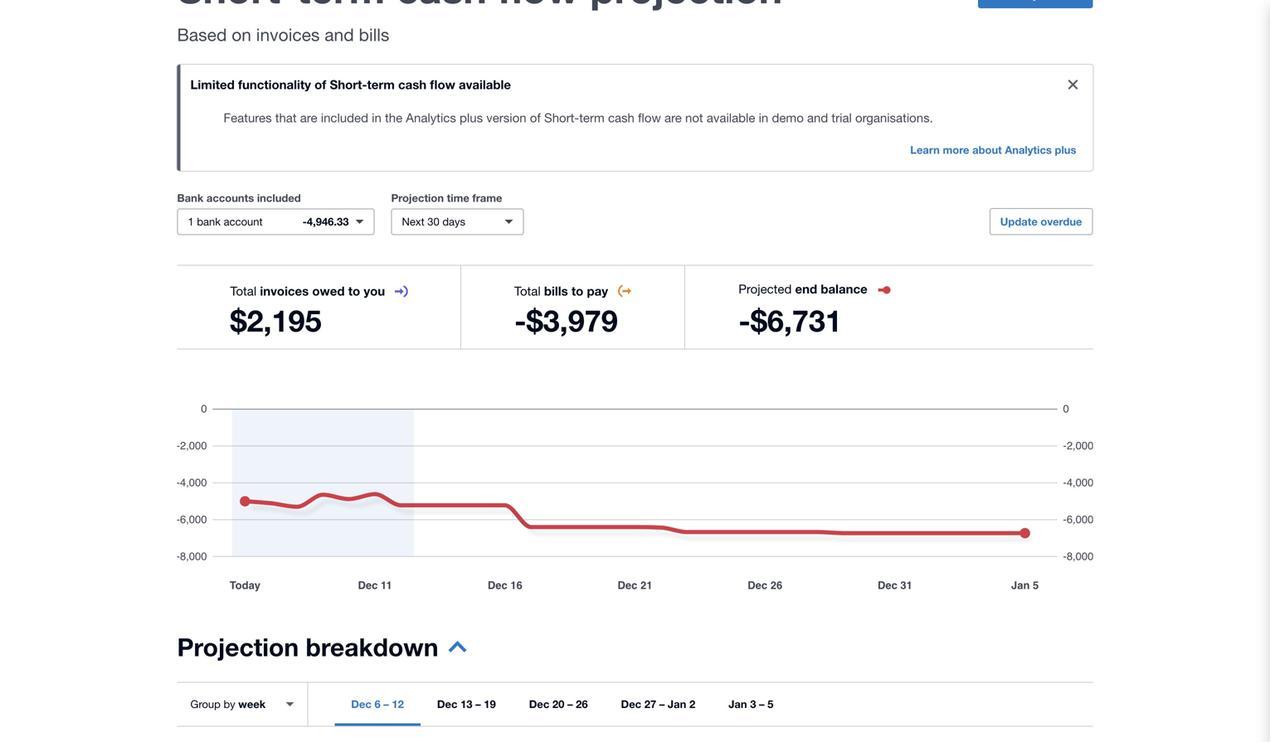 Task type: describe. For each thing, give the bounding box(es) containing it.
breakdown
[[306, 632, 438, 662]]

– for 13
[[476, 698, 481, 711]]

to inside total invoices owed to you $2,195
[[348, 284, 360, 299]]

- inside total bills to pay -$3,979
[[514, 303, 527, 339]]

based on invoices and bills
[[177, 24, 389, 45]]

19
[[484, 698, 496, 711]]

end
[[795, 282, 817, 297]]

jan 3 – 5
[[729, 698, 774, 711]]

6
[[375, 698, 381, 711]]

1 horizontal spatial flow
[[638, 110, 661, 125]]

0 horizontal spatial term
[[367, 77, 395, 92]]

based
[[177, 24, 227, 45]]

30
[[428, 215, 440, 228]]

not
[[685, 110, 703, 125]]

1 vertical spatial of
[[530, 110, 541, 125]]

-$6,731
[[739, 303, 842, 339]]

1
[[188, 215, 194, 228]]

projection breakdown button
[[177, 632, 467, 672]]

pay
[[587, 284, 608, 299]]

– for 6
[[384, 698, 389, 711]]

projected end balance
[[739, 282, 868, 297]]

features that are included in the analytics plus version of short-term cash flow are not available in demo and trial organisations.
[[224, 110, 933, 125]]

0 vertical spatial cash
[[398, 77, 427, 92]]

week
[[238, 698, 266, 711]]

update overdue
[[1000, 215, 1082, 228]]

dec for dec 20 – 26
[[529, 698, 549, 711]]

$2,195
[[230, 303, 322, 339]]

dec 6 – 12
[[351, 698, 404, 711]]

0 vertical spatial short-
[[330, 77, 367, 92]]

0 horizontal spatial plus
[[460, 110, 483, 125]]

days
[[443, 215, 465, 228]]

organisations.
[[855, 110, 933, 125]]

projection breakdown
[[177, 632, 438, 662]]

balance
[[821, 282, 868, 297]]

trial
[[832, 110, 852, 125]]

dec for dec 13 – 19
[[437, 698, 458, 711]]

0 horizontal spatial analytics
[[406, 110, 456, 125]]

dec for dec 27 – jan 2
[[621, 698, 641, 711]]

1 jan from the left
[[668, 698, 686, 711]]

bank
[[197, 215, 221, 228]]

2
[[689, 698, 695, 711]]

next 30 days
[[402, 215, 465, 228]]

and inside limited functionality of short-term cash flow available status
[[807, 110, 828, 125]]

on
[[232, 24, 251, 45]]

bank
[[177, 192, 204, 205]]

12
[[392, 698, 404, 711]]

projection for projection time frame
[[391, 192, 444, 205]]

- for -4,946.33
[[302, 215, 307, 228]]

1 in from the left
[[372, 110, 382, 125]]

-4,946.33
[[302, 215, 349, 228]]

limited functionality of short-term cash flow available
[[190, 77, 511, 92]]

dec 20 – 26
[[529, 698, 588, 711]]



Task type: vqa. For each thing, say whether or not it's contained in the screenshot.
'contacts'
no



Task type: locate. For each thing, give the bounding box(es) containing it.
2 total from the left
[[514, 284, 541, 298]]

1 horizontal spatial to
[[572, 284, 584, 299]]

and
[[325, 24, 354, 45], [807, 110, 828, 125]]

total up the $3,979
[[514, 284, 541, 298]]

the
[[385, 110, 403, 125]]

– right '6'
[[384, 698, 389, 711]]

available up version
[[459, 77, 511, 92]]

and up 'limited functionality of short-term cash flow available'
[[325, 24, 354, 45]]

total up $2,195
[[230, 284, 257, 298]]

short- right functionality
[[330, 77, 367, 92]]

1 total from the left
[[230, 284, 257, 298]]

27
[[644, 698, 656, 711]]

short- right version
[[544, 110, 579, 125]]

1 dec from the left
[[351, 698, 372, 711]]

dec 13 – 19
[[437, 698, 496, 711]]

1 horizontal spatial -
[[514, 303, 527, 339]]

overdue
[[1041, 215, 1082, 228]]

update
[[1000, 215, 1038, 228]]

-
[[302, 215, 307, 228], [514, 303, 527, 339], [739, 303, 751, 339]]

dec left 20
[[529, 698, 549, 711]]

1 vertical spatial and
[[807, 110, 828, 125]]

of
[[315, 77, 326, 92], [530, 110, 541, 125]]

1 horizontal spatial and
[[807, 110, 828, 125]]

4 dec from the left
[[621, 698, 641, 711]]

limited
[[190, 77, 235, 92]]

0 vertical spatial bills
[[359, 24, 389, 45]]

invoices
[[256, 24, 320, 45], [260, 284, 309, 299]]

plus left version
[[460, 110, 483, 125]]

3 dec from the left
[[529, 698, 549, 711]]

– for 3
[[759, 698, 765, 711]]

1 vertical spatial invoices
[[260, 284, 309, 299]]

demo
[[772, 110, 804, 125]]

total
[[230, 284, 257, 298], [514, 284, 541, 298]]

projected
[[739, 282, 792, 296]]

0 vertical spatial included
[[321, 110, 368, 125]]

to
[[348, 284, 360, 299], [572, 284, 584, 299]]

3 – from the left
[[567, 698, 573, 711]]

invoices inside total invoices owed to you $2,195
[[260, 284, 309, 299]]

0 horizontal spatial are
[[300, 110, 317, 125]]

2 to from the left
[[572, 284, 584, 299]]

0 horizontal spatial projection
[[177, 632, 299, 662]]

0 horizontal spatial flow
[[430, 77, 455, 92]]

cash
[[398, 77, 427, 92], [608, 110, 635, 125]]

are right that
[[300, 110, 317, 125]]

included down 'limited functionality of short-term cash flow available'
[[321, 110, 368, 125]]

next
[[402, 215, 425, 228]]

to left you
[[348, 284, 360, 299]]

plus down close icon
[[1055, 144, 1077, 156]]

of right version
[[530, 110, 541, 125]]

dec for dec 6 – 12
[[351, 698, 372, 711]]

total bills to pay -$3,979
[[514, 284, 618, 339]]

invoices up $2,195
[[260, 284, 309, 299]]

included inside limited functionality of short-term cash flow available status
[[321, 110, 368, 125]]

features
[[224, 110, 272, 125]]

total inside total invoices owed to you $2,195
[[230, 284, 257, 298]]

and left 'trial'
[[807, 110, 828, 125]]

2 – from the left
[[476, 698, 481, 711]]

version
[[486, 110, 527, 125]]

bills inside total bills to pay -$3,979
[[544, 284, 568, 299]]

– right 20
[[567, 698, 573, 711]]

learn more about analytics plus link
[[900, 138, 1086, 164]]

of right functionality
[[315, 77, 326, 92]]

0 vertical spatial flow
[[430, 77, 455, 92]]

flow
[[430, 77, 455, 92], [638, 110, 661, 125]]

available right not
[[707, 110, 755, 125]]

bills up 'limited functionality of short-term cash flow available'
[[359, 24, 389, 45]]

1 vertical spatial included
[[257, 192, 301, 205]]

26
[[576, 698, 588, 711]]

in left demo
[[759, 110, 769, 125]]

dec left 13
[[437, 698, 458, 711]]

1 vertical spatial bills
[[544, 284, 568, 299]]

bank accounts included
[[177, 192, 301, 205]]

3
[[750, 698, 756, 711]]

projection up by
[[177, 632, 299, 662]]

– right 3
[[759, 698, 765, 711]]

total invoices owed to you $2,195
[[230, 284, 385, 339]]

invoices right on
[[256, 24, 320, 45]]

– for 27
[[659, 698, 665, 711]]

dec left 27
[[621, 698, 641, 711]]

13
[[461, 698, 473, 711]]

1 vertical spatial plus
[[1055, 144, 1077, 156]]

learn
[[910, 144, 940, 156]]

close image
[[1057, 68, 1090, 101]]

$3,979
[[527, 303, 618, 339]]

1 to from the left
[[348, 284, 360, 299]]

1 horizontal spatial of
[[530, 110, 541, 125]]

0 vertical spatial projection
[[391, 192, 444, 205]]

0 horizontal spatial of
[[315, 77, 326, 92]]

about
[[972, 144, 1002, 156]]

–
[[384, 698, 389, 711], [476, 698, 481, 711], [567, 698, 573, 711], [659, 698, 665, 711], [759, 698, 765, 711]]

projection
[[391, 192, 444, 205], [177, 632, 299, 662]]

1 vertical spatial available
[[707, 110, 755, 125]]

1 horizontal spatial bills
[[544, 284, 568, 299]]

2 are from the left
[[665, 110, 682, 125]]

1 vertical spatial flow
[[638, 110, 661, 125]]

frame
[[472, 192, 502, 205]]

are
[[300, 110, 317, 125], [665, 110, 682, 125]]

group by week
[[190, 698, 266, 711]]

0 horizontal spatial to
[[348, 284, 360, 299]]

projection for projection breakdown
[[177, 632, 299, 662]]

1 horizontal spatial jan
[[729, 698, 747, 711]]

included up account
[[257, 192, 301, 205]]

bills
[[359, 24, 389, 45], [544, 284, 568, 299]]

0 horizontal spatial cash
[[398, 77, 427, 92]]

0 horizontal spatial -
[[302, 215, 307, 228]]

$6,731
[[751, 303, 842, 339]]

2 in from the left
[[759, 110, 769, 125]]

0 horizontal spatial included
[[257, 192, 301, 205]]

0 vertical spatial of
[[315, 77, 326, 92]]

bills up the $3,979
[[544, 284, 568, 299]]

more
[[943, 144, 969, 156]]

by
[[224, 698, 235, 711]]

dec left '6'
[[351, 698, 372, 711]]

projection time frame
[[391, 192, 502, 205]]

accounts
[[207, 192, 254, 205]]

0 vertical spatial term
[[367, 77, 395, 92]]

time
[[447, 192, 469, 205]]

1 horizontal spatial available
[[707, 110, 755, 125]]

1 vertical spatial term
[[579, 110, 605, 125]]

1 horizontal spatial total
[[514, 284, 541, 298]]

cash left not
[[608, 110, 635, 125]]

dec
[[351, 698, 372, 711], [437, 698, 458, 711], [529, 698, 549, 711], [621, 698, 641, 711]]

cash up the
[[398, 77, 427, 92]]

2 horizontal spatial -
[[739, 303, 751, 339]]

0 vertical spatial invoices
[[256, 24, 320, 45]]

you
[[364, 284, 385, 299]]

projection up "next"
[[391, 192, 444, 205]]

that
[[275, 110, 297, 125]]

total inside total bills to pay -$3,979
[[514, 284, 541, 298]]

term
[[367, 77, 395, 92], [579, 110, 605, 125]]

plus
[[460, 110, 483, 125], [1055, 144, 1077, 156]]

1 horizontal spatial are
[[665, 110, 682, 125]]

account
[[224, 215, 263, 228]]

1 are from the left
[[300, 110, 317, 125]]

4,946.33
[[307, 215, 349, 228]]

2 jan from the left
[[729, 698, 747, 711]]

analytics
[[406, 110, 456, 125], [1005, 144, 1052, 156]]

1 horizontal spatial short-
[[544, 110, 579, 125]]

learn more about analytics plus
[[910, 144, 1077, 156]]

0 horizontal spatial total
[[230, 284, 257, 298]]

– for 20
[[567, 698, 573, 711]]

limited functionality of short-term cash flow available status
[[177, 65, 1093, 171]]

jan
[[668, 698, 686, 711], [729, 698, 747, 711]]

analytics right the
[[406, 110, 456, 125]]

1 horizontal spatial projection
[[391, 192, 444, 205]]

group
[[190, 698, 221, 711]]

1 vertical spatial short-
[[544, 110, 579, 125]]

total for $2,195
[[230, 284, 257, 298]]

1 horizontal spatial analytics
[[1005, 144, 1052, 156]]

in
[[372, 110, 382, 125], [759, 110, 769, 125]]

owed
[[312, 284, 345, 299]]

5 – from the left
[[759, 698, 765, 711]]

functionality
[[238, 77, 311, 92]]

analytics right about
[[1005, 144, 1052, 156]]

1 horizontal spatial included
[[321, 110, 368, 125]]

jan left 2
[[668, 698, 686, 711]]

1 vertical spatial projection
[[177, 632, 299, 662]]

1 horizontal spatial plus
[[1055, 144, 1077, 156]]

– right 13
[[476, 698, 481, 711]]

1 vertical spatial analytics
[[1005, 144, 1052, 156]]

0 vertical spatial plus
[[460, 110, 483, 125]]

0 horizontal spatial available
[[459, 77, 511, 92]]

1 vertical spatial cash
[[608, 110, 635, 125]]

1 bank account
[[188, 215, 263, 228]]

update overdue button
[[990, 208, 1093, 235]]

are left not
[[665, 110, 682, 125]]

2 dec from the left
[[437, 698, 458, 711]]

0 horizontal spatial bills
[[359, 24, 389, 45]]

projection inside button
[[177, 632, 299, 662]]

in left the
[[372, 110, 382, 125]]

jan left 3
[[729, 698, 747, 711]]

included
[[321, 110, 368, 125], [257, 192, 301, 205]]

dec 27 – jan 2
[[621, 698, 695, 711]]

available
[[459, 77, 511, 92], [707, 110, 755, 125]]

0 horizontal spatial and
[[325, 24, 354, 45]]

4 – from the left
[[659, 698, 665, 711]]

total for $3,979
[[514, 284, 541, 298]]

1 horizontal spatial cash
[[608, 110, 635, 125]]

0 horizontal spatial short-
[[330, 77, 367, 92]]

20
[[552, 698, 564, 711]]

next 30 days button
[[391, 209, 524, 235]]

short-
[[330, 77, 367, 92], [544, 110, 579, 125]]

5
[[768, 698, 774, 711]]

- for -$6,731
[[739, 303, 751, 339]]

0 vertical spatial analytics
[[406, 110, 456, 125]]

0 horizontal spatial jan
[[668, 698, 686, 711]]

1 horizontal spatial term
[[579, 110, 605, 125]]

0 horizontal spatial in
[[372, 110, 382, 125]]

0 vertical spatial available
[[459, 77, 511, 92]]

1 horizontal spatial in
[[759, 110, 769, 125]]

to left pay
[[572, 284, 584, 299]]

to inside total bills to pay -$3,979
[[572, 284, 584, 299]]

1 – from the left
[[384, 698, 389, 711]]

– right 27
[[659, 698, 665, 711]]

0 vertical spatial and
[[325, 24, 354, 45]]



